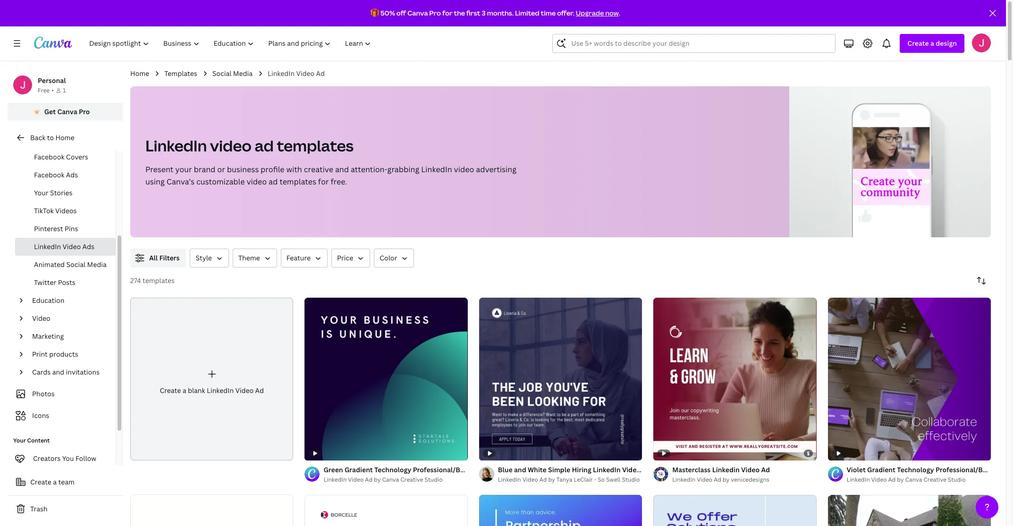 Task type: locate. For each thing, give the bounding box(es) containing it.
templates
[[164, 69, 197, 78]]

1 vertical spatial a
[[183, 386, 186, 395]]

follow
[[76, 454, 96, 463]]

0 horizontal spatial your
[[13, 437, 26, 445]]

0 horizontal spatial and
[[52, 368, 64, 377]]

pinterest pins link
[[15, 220, 116, 238]]

ads up animated social media
[[82, 242, 94, 251]]

.
[[619, 8, 620, 17]]

0 vertical spatial video
[[210, 135, 252, 156]]

0 vertical spatial and
[[335, 164, 349, 175]]

2 technology from the left
[[897, 466, 934, 475]]

canva inside the violet gradient technology professional/business se linkedin video ad by canva creative studio
[[905, 476, 922, 484]]

🎁 50% off canva pro for the first 3 months. limited time offer. upgrade now .
[[371, 8, 620, 17]]

a inside "link"
[[183, 386, 186, 395]]

1 horizontal spatial a
[[183, 386, 186, 395]]

canva
[[407, 8, 428, 17], [57, 107, 77, 116], [382, 476, 399, 484], [905, 476, 922, 484]]

create inside button
[[30, 478, 51, 487]]

274 templates
[[130, 276, 175, 285]]

2 linkedin video ad by canva creative studio link from the left
[[847, 476, 991, 485]]

green gradient technology professional/business services linkedin video ad link
[[324, 465, 573, 476]]

Search search field
[[571, 34, 830, 52]]

creators you follow
[[33, 454, 96, 463]]

create a design
[[908, 39, 957, 48]]

0 vertical spatial facebook
[[34, 152, 64, 161]]

2 vertical spatial a
[[53, 478, 57, 487]]

2 horizontal spatial a
[[931, 39, 934, 48]]

🎁
[[371, 8, 379, 17]]

1 creative from the left
[[400, 476, 423, 484]]

1 vertical spatial media
[[87, 260, 107, 269]]

1 gradient from the left
[[345, 466, 373, 475]]

0 horizontal spatial creative
[[400, 476, 423, 484]]

studio down 'green gradient technology professional/business services linkedin video ad' link at bottom
[[425, 476, 443, 484]]

marketing link
[[28, 328, 110, 346]]

green gradient technology professional/business services linkedin video ad linkedin video ad by canva creative studio
[[324, 466, 573, 484]]

0 horizontal spatial gradient
[[345, 466, 373, 475]]

free.
[[331, 177, 347, 187]]

education
[[32, 296, 64, 305]]

pinterest
[[34, 224, 63, 233]]

gradient inside the violet gradient technology professional/business se linkedin video ad by canva creative studio
[[867, 466, 896, 475]]

templates inside 'present your brand or business profile with creative and attention-grabbing linkedin video advertising using canva's customizable video ad templates for free.'
[[280, 177, 316, 187]]

0 vertical spatial templates
[[277, 135, 354, 156]]

3 studio from the left
[[948, 476, 966, 484]]

a inside dropdown button
[[931, 39, 934, 48]]

professional/business inside green gradient technology professional/business services linkedin video ad linkedin video ad by canva creative studio
[[413, 466, 484, 475]]

linkedin video ad by canva creative studio link for green
[[324, 476, 468, 485]]

studio inside the violet gradient technology professional/business se linkedin video ad by canva creative studio
[[948, 476, 966, 484]]

attention-
[[351, 164, 387, 175]]

for
[[442, 8, 453, 17], [318, 177, 329, 187]]

and right blue
[[514, 466, 526, 475]]

0 horizontal spatial social
[[66, 260, 86, 269]]

all
[[149, 254, 158, 262]]

2 studio from the left
[[425, 476, 443, 484]]

print products link
[[28, 346, 110, 364]]

media
[[233, 69, 253, 78], [87, 260, 107, 269]]

products
[[49, 350, 78, 359]]

0 vertical spatial your
[[34, 188, 48, 197]]

0 vertical spatial for
[[442, 8, 453, 17]]

templates down all filters button
[[143, 276, 175, 285]]

social inside "link"
[[212, 69, 231, 78]]

professional/business inside the violet gradient technology professional/business se linkedin video ad by canva creative studio
[[936, 466, 1007, 475]]

2 vertical spatial and
[[514, 466, 526, 475]]

linkedin video ad by canva creative studio link
[[324, 476, 468, 485], [847, 476, 991, 485]]

animated social media
[[34, 260, 107, 269]]

for inside 'present your brand or business profile with creative and attention-grabbing linkedin video advertising using canva's customizable video ad templates for free.'
[[318, 177, 329, 187]]

0 horizontal spatial linkedin video ad by canva creative studio link
[[324, 476, 468, 485]]

color button
[[374, 249, 414, 268]]

0 vertical spatial create
[[908, 39, 929, 48]]

create a blank linkedin video ad
[[160, 386, 264, 395]]

facebook for facebook covers
[[34, 152, 64, 161]]

2 creative from the left
[[924, 476, 947, 484]]

team
[[58, 478, 75, 487]]

ads
[[66, 170, 78, 179], [82, 242, 94, 251]]

create for create a blank linkedin video ad
[[160, 386, 181, 395]]

1 professional/business from the left
[[413, 466, 484, 475]]

1 horizontal spatial and
[[335, 164, 349, 175]]

1 vertical spatial templates
[[280, 177, 316, 187]]

1 horizontal spatial media
[[233, 69, 253, 78]]

blue
[[498, 466, 513, 475]]

1 horizontal spatial home
[[130, 69, 149, 78]]

1 horizontal spatial ads
[[82, 242, 94, 251]]

home left templates
[[130, 69, 149, 78]]

1 vertical spatial video
[[454, 164, 474, 175]]

1 horizontal spatial pro
[[429, 8, 441, 17]]

1 technology from the left
[[374, 466, 411, 475]]

studio right swell
[[622, 476, 640, 484]]

1 horizontal spatial your
[[34, 188, 48, 197]]

linkedin video ad templates
[[145, 135, 354, 156]]

or
[[217, 164, 225, 175]]

1 horizontal spatial linkedin video ad by canva creative studio link
[[847, 476, 991, 485]]

technology for green
[[374, 466, 411, 475]]

business linkedin video ad image
[[653, 495, 817, 526]]

2 professional/business from the left
[[936, 466, 1007, 475]]

0 horizontal spatial a
[[53, 478, 57, 487]]

1
[[63, 86, 66, 94]]

1 horizontal spatial create
[[160, 386, 181, 395]]

Sort by button
[[972, 271, 991, 290]]

theme button
[[233, 249, 277, 268]]

a for blank
[[183, 386, 186, 395]]

canva's
[[167, 177, 195, 187]]

get canva pro
[[44, 107, 90, 116]]

gradient
[[345, 466, 373, 475], [867, 466, 896, 475]]

linkedin video ad templates image
[[790, 86, 991, 237], [853, 127, 930, 205]]

facebook up facebook ads on the left top of page
[[34, 152, 64, 161]]

for left the
[[442, 8, 453, 17]]

linkedin
[[712, 466, 740, 475]]

james peterson image
[[972, 34, 991, 52]]

home link
[[130, 68, 149, 79]]

1 horizontal spatial gradient
[[867, 466, 896, 475]]

2 facebook from the top
[[34, 170, 64, 179]]

the
[[454, 8, 465, 17]]

violet gradient technology professional/business se linkedin video ad by canva creative studio
[[847, 466, 1013, 484]]

2 horizontal spatial and
[[514, 466, 526, 475]]

pro
[[429, 8, 441, 17], [79, 107, 90, 116]]

1 horizontal spatial studio
[[622, 476, 640, 484]]

for down creative
[[318, 177, 329, 187]]

create down creators
[[30, 478, 51, 487]]

your up tiktok
[[34, 188, 48, 197]]

print
[[32, 350, 48, 359]]

1 vertical spatial ad
[[269, 177, 278, 187]]

media up twitter posts link
[[87, 260, 107, 269]]

create a team
[[30, 478, 75, 487]]

1 vertical spatial pro
[[79, 107, 90, 116]]

2 vertical spatial create
[[30, 478, 51, 487]]

1 horizontal spatial technology
[[897, 466, 934, 475]]

creative down violet gradient technology professional/business se link
[[924, 476, 947, 484]]

a left design
[[931, 39, 934, 48]]

video up or
[[210, 135, 252, 156]]

gradient for green
[[345, 466, 373, 475]]

pro up back to home link
[[79, 107, 90, 116]]

2 horizontal spatial studio
[[948, 476, 966, 484]]

off
[[396, 8, 406, 17]]

your left content
[[13, 437, 26, 445]]

home right to
[[55, 133, 74, 142]]

1 horizontal spatial professional/business
[[936, 466, 1007, 475]]

0 horizontal spatial technology
[[374, 466, 411, 475]]

1 vertical spatial create
[[160, 386, 181, 395]]

a
[[931, 39, 934, 48], [183, 386, 186, 395], [53, 478, 57, 487]]

creative inside green gradient technology professional/business services linkedin video ad linkedin video ad by canva creative studio
[[400, 476, 423, 484]]

style
[[196, 254, 212, 262]]

technology inside green gradient technology professional/business services linkedin video ad linkedin video ad by canva creative studio
[[374, 466, 411, 475]]

50%
[[380, 8, 395, 17]]

ads down covers
[[66, 170, 78, 179]]

0 horizontal spatial pro
[[79, 107, 90, 116]]

creative down 'green gradient technology professional/business services linkedin video ad' link at bottom
[[400, 476, 423, 484]]

a left blank
[[183, 386, 186, 395]]

templates down with
[[280, 177, 316, 187]]

0 horizontal spatial professional/business
[[413, 466, 484, 475]]

linkedin inside masterclass linkedin video ad linkedin video ad by venicedesigns
[[672, 476, 696, 484]]

2 by from the left
[[374, 476, 381, 484]]

create inside "link"
[[160, 386, 181, 395]]

ad up profile
[[255, 135, 274, 156]]

1 studio from the left
[[622, 476, 640, 484]]

1 horizontal spatial social
[[212, 69, 231, 78]]

linkedin video ad by canva creative studio link for violet
[[847, 476, 991, 485]]

ad
[[316, 69, 325, 78], [255, 386, 264, 395], [642, 466, 651, 475], [564, 466, 573, 475], [761, 466, 770, 475], [540, 476, 547, 484], [365, 476, 373, 484], [714, 476, 721, 484], [888, 476, 896, 484]]

0 horizontal spatial create
[[30, 478, 51, 487]]

facebook up your stories
[[34, 170, 64, 179]]

0 horizontal spatial media
[[87, 260, 107, 269]]

3
[[482, 8, 486, 17]]

linkedin inside 'present your brand or business profile with creative and attention-grabbing linkedin video advertising using canva's customizable video ad templates for free.'
[[421, 164, 452, 175]]

twitter posts
[[34, 278, 75, 287]]

linkedin
[[268, 69, 295, 78], [145, 135, 207, 156], [421, 164, 452, 175], [34, 242, 61, 251], [207, 386, 234, 395], [593, 466, 621, 475], [514, 466, 542, 475], [498, 476, 521, 484], [324, 476, 347, 484], [672, 476, 696, 484], [847, 476, 870, 484]]

0 vertical spatial media
[[233, 69, 253, 78]]

color
[[380, 254, 397, 262]]

templates up creative
[[277, 135, 354, 156]]

2 gradient from the left
[[867, 466, 896, 475]]

tiktok
[[34, 206, 54, 215]]

cards and invitations
[[32, 368, 100, 377]]

None search field
[[553, 34, 836, 53]]

a left team at the left bottom of page
[[53, 478, 57, 487]]

gradient right violet
[[867, 466, 896, 475]]

0 horizontal spatial for
[[318, 177, 329, 187]]

home
[[130, 69, 149, 78], [55, 133, 74, 142]]

green
[[324, 466, 343, 475]]

social down the top level navigation 'element'
[[212, 69, 231, 78]]

style button
[[190, 249, 229, 268]]

1 facebook from the top
[[34, 152, 64, 161]]

video inside the violet gradient technology professional/business se linkedin video ad by canva creative studio
[[871, 476, 887, 484]]

0 vertical spatial social
[[212, 69, 231, 78]]

canva inside button
[[57, 107, 77, 116]]

create inside dropdown button
[[908, 39, 929, 48]]

1 horizontal spatial for
[[442, 8, 453, 17]]

video down business
[[247, 177, 267, 187]]

a for design
[[931, 39, 934, 48]]

pro left the
[[429, 8, 441, 17]]

trash
[[30, 505, 48, 514]]

canva inside green gradient technology professional/business services linkedin video ad linkedin video ad by canva creative studio
[[382, 476, 399, 484]]

and up free.
[[335, 164, 349, 175]]

masterclass linkedin video ad link
[[672, 465, 770, 476]]

free
[[38, 86, 50, 94]]

1 vertical spatial ads
[[82, 242, 94, 251]]

2 horizontal spatial create
[[908, 39, 929, 48]]

create left blank
[[160, 386, 181, 395]]

video left advertising
[[454, 164, 474, 175]]

professional/business for services
[[413, 466, 484, 475]]

invitations
[[66, 368, 100, 377]]

1 vertical spatial facebook
[[34, 170, 64, 179]]

3 by from the left
[[723, 476, 730, 484]]

create left design
[[908, 39, 929, 48]]

social up posts at the left of the page
[[66, 260, 86, 269]]

facebook for facebook ads
[[34, 170, 64, 179]]

1 vertical spatial for
[[318, 177, 329, 187]]

and right cards
[[52, 368, 64, 377]]

4 by from the left
[[897, 476, 904, 484]]

top level navigation element
[[83, 34, 379, 53]]

•
[[52, 86, 54, 94]]

1 vertical spatial your
[[13, 437, 26, 445]]

0 vertical spatial ads
[[66, 170, 78, 179]]

by
[[548, 476, 555, 484], [374, 476, 381, 484], [723, 476, 730, 484], [897, 476, 904, 484]]

ad
[[255, 135, 274, 156], [269, 177, 278, 187]]

gradient inside green gradient technology professional/business services linkedin video ad linkedin video ad by canva creative studio
[[345, 466, 373, 475]]

services
[[486, 466, 513, 475]]

-
[[594, 476, 596, 484]]

1 linkedin video ad by canva creative studio link from the left
[[324, 476, 468, 485]]

media down the top level navigation 'element'
[[233, 69, 253, 78]]

your
[[175, 164, 192, 175]]

back to home
[[30, 133, 74, 142]]

and
[[335, 164, 349, 175], [52, 368, 64, 377], [514, 466, 526, 475]]

0 horizontal spatial home
[[55, 133, 74, 142]]

create a design button
[[900, 34, 965, 53]]

1 horizontal spatial creative
[[924, 476, 947, 484]]

professional/business for se
[[936, 466, 1007, 475]]

technology inside the violet gradient technology professional/business se linkedin video ad by canva creative studio
[[897, 466, 934, 475]]

a inside button
[[53, 478, 57, 487]]

studio down violet gradient technology professional/business se link
[[948, 476, 966, 484]]

and inside 'present your brand or business profile with creative and attention-grabbing linkedin video advertising using canva's customizable video ad templates for free.'
[[335, 164, 349, 175]]

274
[[130, 276, 141, 285]]

feature
[[286, 254, 311, 262]]

studio inside blue and white simple hiring linkedin video ad linkedin video ad by tanya leclair - so swell studio
[[622, 476, 640, 484]]

0 vertical spatial a
[[931, 39, 934, 48]]

1 by from the left
[[548, 476, 555, 484]]

and inside blue and white simple hiring linkedin video ad linkedin video ad by tanya leclair - so swell studio
[[514, 466, 526, 475]]

back
[[30, 133, 45, 142]]

1 vertical spatial and
[[52, 368, 64, 377]]

ad down profile
[[269, 177, 278, 187]]

and for cards and invitations
[[52, 368, 64, 377]]

0 horizontal spatial studio
[[425, 476, 443, 484]]

offer.
[[557, 8, 574, 17]]

animated
[[34, 260, 65, 269]]

gradient right green
[[345, 466, 373, 475]]



Task type: describe. For each thing, give the bounding box(es) containing it.
creative inside the violet gradient technology professional/business se linkedin video ad by canva creative studio
[[924, 476, 947, 484]]

facebook ads
[[34, 170, 78, 179]]

gradient for violet
[[867, 466, 896, 475]]

profile
[[261, 164, 284, 175]]

by inside masterclass linkedin video ad linkedin video ad by venicedesigns
[[723, 476, 730, 484]]

stories
[[50, 188, 72, 197]]

create a team button
[[8, 473, 123, 492]]

all filters
[[149, 254, 180, 262]]

cards and invitations link
[[28, 364, 110, 381]]

studio inside green gradient technology professional/business services linkedin video ad linkedin video ad by canva creative studio
[[425, 476, 443, 484]]

advertising
[[476, 164, 517, 175]]

covers
[[66, 152, 88, 161]]

0 vertical spatial ad
[[255, 135, 274, 156]]

pro inside button
[[79, 107, 90, 116]]

trash link
[[8, 500, 123, 519]]

tanya
[[557, 476, 572, 484]]

hiring
[[572, 466, 591, 475]]

create a blank linkedin video ad link
[[130, 298, 293, 461]]

linkedin inside create a blank linkedin video ad element
[[207, 386, 234, 395]]

masterclass
[[672, 466, 711, 475]]

creative
[[304, 164, 333, 175]]

by inside blue and white simple hiring linkedin video ad linkedin video ad by tanya leclair - so swell studio
[[548, 476, 555, 484]]

first
[[466, 8, 480, 17]]

grabbing
[[387, 164, 419, 175]]

ad inside the violet gradient technology professional/business se linkedin video ad by canva creative studio
[[888, 476, 896, 484]]

personal
[[38, 76, 66, 85]]

animated social media link
[[15, 256, 116, 274]]

brand
[[194, 164, 215, 175]]

leclair
[[574, 476, 593, 484]]

marketing
[[32, 332, 64, 341]]

to
[[47, 133, 54, 142]]

facebook covers link
[[15, 148, 116, 166]]

free •
[[38, 86, 54, 94]]

get
[[44, 107, 56, 116]]

ad inside 'present your brand or business profile with creative and attention-grabbing linkedin video advertising using canva's customizable video ad templates for free.'
[[269, 177, 278, 187]]

masterclass linkedin video ad linkedin video ad by venicedesigns
[[672, 466, 770, 484]]

0 vertical spatial home
[[130, 69, 149, 78]]

create for create a team
[[30, 478, 51, 487]]

video link
[[28, 310, 110, 328]]

so
[[598, 476, 605, 484]]

now
[[605, 8, 619, 17]]

print products
[[32, 350, 78, 359]]

create for create a design
[[908, 39, 929, 48]]

linkedin inside the violet gradient technology professional/business se linkedin video ad by canva creative studio
[[847, 476, 870, 484]]

feature button
[[281, 249, 328, 268]]

twitter posts link
[[15, 274, 116, 292]]

1 vertical spatial social
[[66, 260, 86, 269]]

technology for violet
[[897, 466, 934, 475]]

linkedin video ad
[[268, 69, 325, 78]]

ad inside "link"
[[255, 386, 264, 395]]

photos
[[32, 389, 55, 398]]

cards
[[32, 368, 51, 377]]

2 vertical spatial video
[[247, 177, 267, 187]]

your stories
[[34, 188, 72, 197]]

facebook ads link
[[15, 166, 116, 184]]

facebook covers
[[34, 152, 88, 161]]

your for your stories
[[34, 188, 48, 197]]

create a blank linkedin video ad element
[[130, 298, 293, 461]]

your content
[[13, 437, 50, 445]]

business
[[227, 164, 259, 175]]

pins
[[65, 224, 78, 233]]

posts
[[58, 278, 75, 287]]

blue and white simple hiring linkedin video ad link
[[498, 465, 651, 476]]

violet
[[847, 466, 866, 475]]

$
[[807, 451, 810, 457]]

0 horizontal spatial ads
[[66, 170, 78, 179]]

blue and white simple hiring linkedin video ad linkedin video ad by tanya leclair - so swell studio
[[498, 466, 651, 484]]

all filters button
[[130, 249, 186, 268]]

0 vertical spatial pro
[[429, 8, 441, 17]]

icons link
[[13, 407, 110, 425]]

venicedesigns
[[731, 476, 769, 484]]

and for blue and white simple hiring linkedin video ad linkedin video ad by tanya leclair - so swell studio
[[514, 466, 526, 475]]

upgrade
[[576, 8, 604, 17]]

with
[[286, 164, 302, 175]]

a for team
[[53, 478, 57, 487]]

price button
[[331, 249, 370, 268]]

blank
[[188, 386, 205, 395]]

pinterest pins
[[34, 224, 78, 233]]

tiktok videos link
[[15, 202, 116, 220]]

white
[[528, 466, 547, 475]]

linkedin video ad by venicedesigns link
[[672, 476, 770, 485]]

linkedin video ads
[[34, 242, 94, 251]]

your for your content
[[13, 437, 26, 445]]

by inside green gradient technology professional/business services linkedin video ad linkedin video ad by canva creative studio
[[374, 476, 381, 484]]

limited
[[515, 8, 539, 17]]

creators you follow link
[[8, 449, 116, 468]]

media inside "link"
[[233, 69, 253, 78]]

photos link
[[13, 385, 110, 403]]

you
[[62, 454, 74, 463]]

back to home link
[[8, 128, 123, 147]]

filters
[[159, 254, 180, 262]]

creators
[[33, 454, 61, 463]]

videos
[[55, 206, 77, 215]]

education link
[[28, 292, 110, 310]]

linkedin video ad by tanya leclair - so swell studio link
[[498, 476, 642, 485]]

1 vertical spatial home
[[55, 133, 74, 142]]

price
[[337, 254, 353, 262]]

by inside the violet gradient technology professional/business se linkedin video ad by canva creative studio
[[897, 476, 904, 484]]

twitter
[[34, 278, 56, 287]]

present
[[145, 164, 173, 175]]

get canva pro button
[[8, 103, 123, 121]]

2 vertical spatial templates
[[143, 276, 175, 285]]



Task type: vqa. For each thing, say whether or not it's contained in the screenshot.
BUSINESS LINKEDIN VIDEO AD Image
yes



